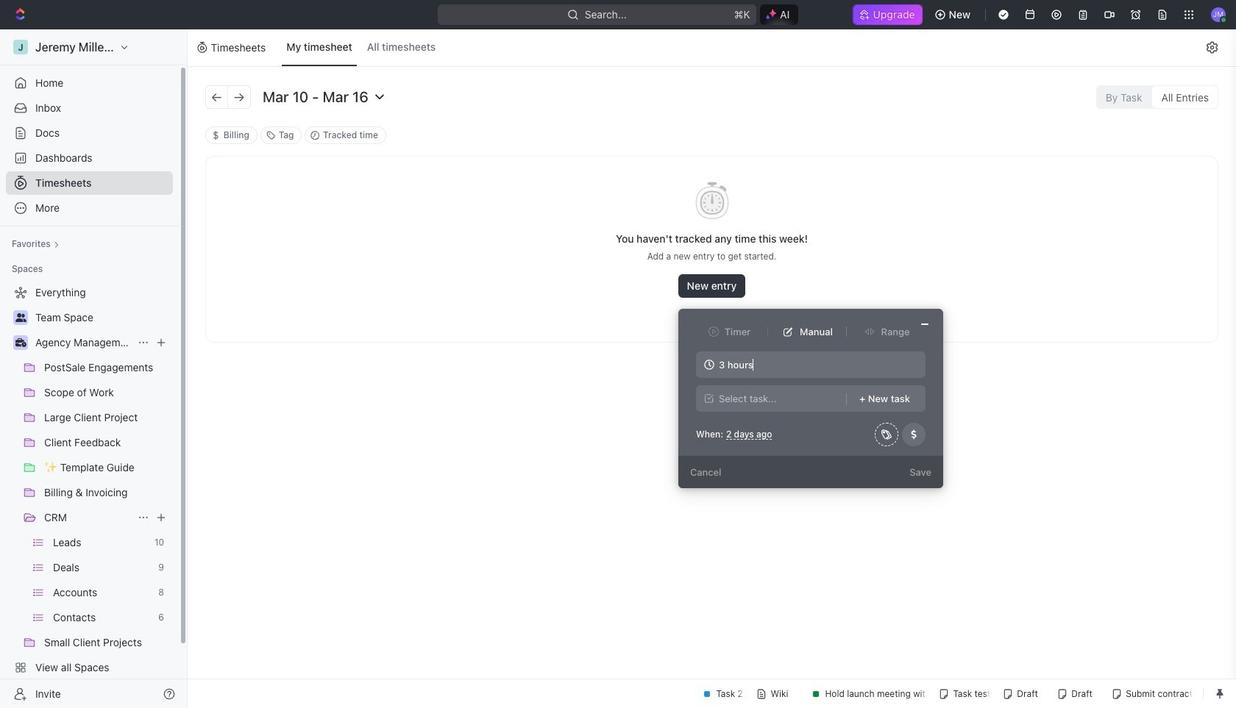 Task type: locate. For each thing, give the bounding box(es) containing it.
sidebar navigation
[[0, 29, 188, 709]]

tree inside sidebar navigation
[[6, 281, 173, 705]]

tree
[[6, 281, 173, 705]]



Task type: vqa. For each thing, say whether or not it's contained in the screenshot.
Sidebar navigation
yes



Task type: describe. For each thing, give the bounding box(es) containing it.
Enter time e.g. 3 hours 20 mins text field
[[696, 352, 925, 378]]

business time image
[[15, 338, 26, 347]]



